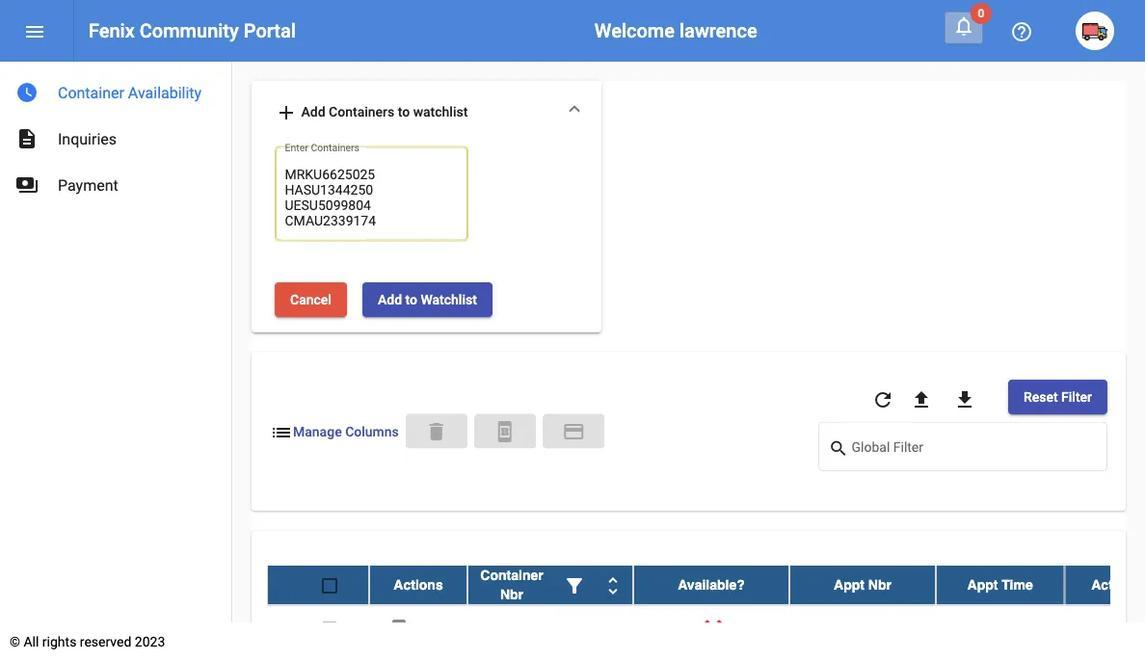 Task type: describe. For each thing, give the bounding box(es) containing it.
unfold_more button
[[594, 566, 633, 604]]

to inside add to watchlist button
[[406, 292, 418, 307]]

actions column header
[[369, 566, 468, 604]]

2023
[[135, 634, 165, 650]]

add
[[275, 101, 298, 124]]

ap
[[1136, 577, 1146, 593]]

no color image for file_download button
[[954, 388, 977, 411]]

community
[[140, 19, 239, 42]]

appt nbr
[[834, 577, 892, 593]]

reset filter
[[1024, 389, 1093, 405]]

watchlist
[[413, 104, 468, 120]]

add inside button
[[378, 292, 402, 307]]

appt time column header
[[936, 566, 1065, 604]]

no color image inside payment button
[[562, 421, 585, 444]]

no color image inside 'book_online' row
[[388, 618, 411, 642]]

payment button
[[543, 414, 605, 449]]

rights
[[42, 634, 77, 650]]

container for nbr
[[481, 567, 544, 583]]

notifications_none button
[[945, 12, 984, 44]]

filter_alt button
[[556, 566, 594, 604]]

no color image inside help_outline popup button
[[1011, 20, 1034, 43]]

❌
[[705, 621, 719, 637]]

navigation containing watch_later
[[0, 62, 231, 208]]

portal
[[244, 19, 296, 42]]

add to watchlist button
[[363, 282, 493, 317]]

reserved
[[80, 634, 131, 650]]

filter
[[1062, 389, 1093, 405]]

nbr for container nbr
[[500, 587, 524, 602]]

list
[[270, 421, 293, 444]]

containers
[[329, 104, 395, 120]]

manage
[[293, 424, 342, 440]]

help_outline
[[1011, 20, 1034, 43]]

nbr for appt nbr
[[869, 577, 892, 593]]

© all rights reserved 2023
[[10, 634, 165, 650]]

available?
[[678, 577, 745, 593]]

book_online row
[[267, 605, 1146, 654]]

no color image containing payments
[[15, 174, 39, 197]]

container for availability
[[58, 83, 124, 102]]

welcome lawrence
[[595, 19, 758, 42]]

description
[[15, 127, 39, 150]]

file_download
[[954, 388, 977, 411]]

available? column header
[[634, 566, 790, 604]]

©
[[10, 634, 20, 650]]

welcome
[[595, 19, 675, 42]]

row containing filter_alt
[[267, 566, 1146, 605]]

active ap
[[1092, 577, 1146, 593]]

refresh button
[[864, 380, 903, 418]]

to inside add add containers to watchlist
[[398, 104, 410, 120]]



Task type: locate. For each thing, give the bounding box(es) containing it.
cell down appt time column header
[[936, 605, 1065, 653]]

book_online button inside row
[[380, 610, 419, 648]]

0 vertical spatial container
[[58, 83, 124, 102]]

no color image inside refresh button
[[872, 388, 895, 411]]

cell down "filter_alt"
[[468, 605, 634, 653]]

add inside add add containers to watchlist
[[301, 104, 326, 120]]

book_online
[[494, 421, 517, 444], [388, 618, 411, 642]]

no color image containing description
[[15, 127, 39, 150]]

nbr
[[869, 577, 892, 593], [500, 587, 524, 602]]

no color image containing add
[[275, 101, 298, 124]]

no color image containing filter_alt
[[563, 574, 586, 597]]

payment
[[562, 421, 585, 444]]

no color image inside notifications_none popup button
[[953, 14, 976, 38]]

no color image for file_upload 'button'
[[910, 388, 934, 411]]

4 cell from the left
[[1065, 605, 1146, 653]]

None text field
[[285, 165, 459, 230]]

add right 'add'
[[301, 104, 326, 120]]

container nbr
[[481, 567, 544, 602]]

no color image up the watch_later
[[23, 20, 46, 43]]

container up inquiries
[[58, 83, 124, 102]]

no color image inside menu button
[[23, 20, 46, 43]]

no color image containing payment
[[562, 421, 585, 444]]

cell down appt nbr column header
[[790, 605, 936, 653]]

fenix
[[89, 19, 135, 42]]

column header containing filter_alt
[[468, 566, 634, 604]]

no color image
[[953, 14, 976, 38], [23, 20, 46, 43], [15, 127, 39, 150], [15, 174, 39, 197], [910, 388, 934, 411], [954, 388, 977, 411]]

cancel button
[[275, 282, 347, 317]]

grid
[[267, 566, 1146, 662]]

add
[[301, 104, 326, 120], [378, 292, 402, 307]]

no color image for menu button
[[23, 20, 46, 43]]

1 horizontal spatial nbr
[[869, 577, 892, 593]]

1 horizontal spatial appt
[[968, 577, 999, 593]]

appt for appt nbr
[[834, 577, 865, 593]]

1 vertical spatial book_online
[[388, 618, 411, 642]]

no color image containing menu
[[23, 20, 46, 43]]

active
[[1092, 577, 1133, 593]]

payments
[[15, 174, 39, 197]]

fenix community portal
[[89, 19, 296, 42]]

1 vertical spatial container
[[481, 567, 544, 583]]

no color image containing file_upload
[[910, 388, 934, 411]]

cell down active ap column header
[[1065, 605, 1146, 653]]

no color image inside unfold_more button
[[602, 574, 625, 597]]

book_online button right delete button
[[474, 414, 536, 449]]

nbr inside appt nbr column header
[[869, 577, 892, 593]]

reset filter button
[[1009, 380, 1108, 415]]

notifications_none
[[953, 14, 976, 38]]

filter_alt
[[563, 574, 586, 597]]

0 horizontal spatial book_online
[[388, 618, 411, 642]]

unfold_more
[[602, 574, 625, 597]]

book_online left payment
[[494, 421, 517, 444]]

lawrence
[[680, 19, 758, 42]]

add to watchlist
[[378, 292, 477, 307]]

reset
[[1024, 389, 1059, 405]]

watchlist
[[421, 292, 477, 307]]

0 horizontal spatial book_online button
[[380, 610, 419, 648]]

inquiries
[[58, 130, 117, 148]]

payment
[[58, 176, 118, 194]]

no color image containing refresh
[[872, 388, 895, 411]]

cell
[[468, 605, 634, 653], [790, 605, 936, 653], [936, 605, 1065, 653], [1065, 605, 1146, 653]]

delete button
[[406, 414, 468, 449]]

no color image left help_outline popup button
[[953, 14, 976, 38]]

1 cell from the left
[[468, 605, 634, 653]]

no color image containing notifications_none
[[953, 14, 976, 38]]

0 vertical spatial add
[[301, 104, 326, 120]]

3 cell from the left
[[936, 605, 1065, 653]]

container
[[58, 83, 124, 102], [481, 567, 544, 583]]

nbr inside container nbr
[[500, 587, 524, 602]]

1 horizontal spatial book_online button
[[474, 414, 536, 449]]

columns
[[345, 424, 399, 440]]

no color image
[[1011, 20, 1034, 43], [15, 81, 39, 104], [275, 101, 298, 124], [872, 388, 895, 411], [270, 421, 293, 444], [494, 421, 517, 444], [562, 421, 585, 444], [829, 437, 852, 460], [563, 574, 586, 597], [602, 574, 625, 597], [388, 618, 411, 642]]

appt for appt time
[[968, 577, 999, 593]]

add left watchlist
[[378, 292, 402, 307]]

0 vertical spatial book_online
[[494, 421, 517, 444]]

container left the filter_alt popup button
[[481, 567, 544, 583]]

2 appt from the left
[[968, 577, 999, 593]]

0 horizontal spatial appt
[[834, 577, 865, 593]]

appt nbr column header
[[790, 566, 936, 604]]

1 horizontal spatial add
[[378, 292, 402, 307]]

no color image containing search
[[829, 437, 852, 460]]

availability
[[128, 83, 202, 102]]

book_online down the actions "column header"
[[388, 618, 411, 642]]

delete
[[425, 421, 449, 444]]

no color image right refresh
[[910, 388, 934, 411]]

appt time
[[968, 577, 1034, 593]]

no color image containing help_outline
[[1011, 20, 1034, 43]]

file_download button
[[946, 380, 985, 418]]

grid containing filter_alt
[[267, 566, 1146, 662]]

appt
[[834, 577, 865, 593], [968, 577, 999, 593]]

1 vertical spatial book_online button
[[380, 610, 419, 648]]

no color image containing unfold_more
[[602, 574, 625, 597]]

navigation
[[0, 62, 231, 208]]

0 horizontal spatial container
[[58, 83, 124, 102]]

cancel
[[290, 292, 332, 307]]

time
[[1002, 577, 1034, 593]]

delete image
[[425, 421, 449, 444]]

no color image containing file_download
[[954, 388, 977, 411]]

help_outline button
[[1003, 12, 1042, 50]]

Global Watchlist Filter field
[[852, 443, 1098, 458]]

active ap column header
[[1065, 566, 1146, 604]]

list manage columns
[[270, 421, 399, 444]]

file_upload button
[[903, 380, 941, 418]]

no color image right file_upload
[[954, 388, 977, 411]]

1 appt from the left
[[834, 577, 865, 593]]

1 vertical spatial add
[[378, 292, 402, 307]]

no color image containing watch_later
[[15, 81, 39, 104]]

0 vertical spatial book_online button
[[474, 414, 536, 449]]

watch_later
[[15, 81, 39, 104]]

book_online inside row
[[388, 618, 411, 642]]

0 horizontal spatial nbr
[[500, 587, 524, 602]]

2 cell from the left
[[790, 605, 936, 653]]

add add containers to watchlist
[[275, 101, 468, 124]]

book_online button down the actions "column header"
[[380, 610, 419, 648]]

search
[[829, 438, 849, 458]]

no color image down the watch_later
[[15, 127, 39, 150]]

row
[[267, 566, 1146, 605]]

no color image down the "description"
[[15, 174, 39, 197]]

1 horizontal spatial book_online
[[494, 421, 517, 444]]

1 horizontal spatial container
[[481, 567, 544, 583]]

0 vertical spatial to
[[398, 104, 410, 120]]

file_upload
[[910, 388, 934, 411]]

no color image inside file_upload 'button'
[[910, 388, 934, 411]]

menu button
[[15, 12, 54, 50]]

no color image for notifications_none popup button
[[953, 14, 976, 38]]

no color image inside the filter_alt popup button
[[563, 574, 586, 597]]

book_online button
[[474, 414, 536, 449], [380, 610, 419, 648]]

container inside row
[[481, 567, 544, 583]]

no color image inside file_download button
[[954, 388, 977, 411]]

container availability
[[58, 83, 202, 102]]

to
[[398, 104, 410, 120], [406, 292, 418, 307]]

1 vertical spatial to
[[406, 292, 418, 307]]

all
[[24, 634, 39, 650]]

column header
[[468, 566, 634, 604]]

menu
[[23, 20, 46, 43]]

actions
[[394, 577, 443, 593]]

no color image containing list
[[270, 421, 293, 444]]

0 horizontal spatial add
[[301, 104, 326, 120]]

refresh
[[872, 388, 895, 411]]



Task type: vqa. For each thing, say whether or not it's contained in the screenshot.
Appt for Appt Time
yes



